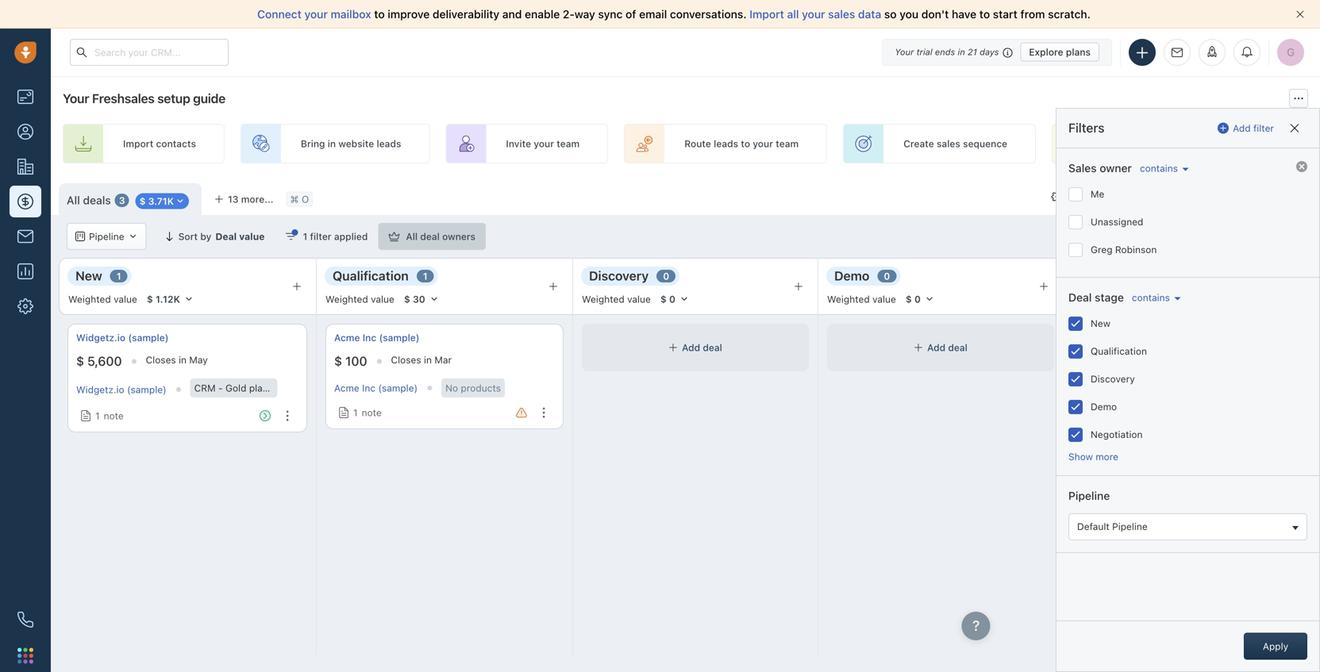 Task type: describe. For each thing, give the bounding box(es) containing it.
1 acme from the top
[[334, 332, 360, 344]]

closes in may
[[146, 355, 208, 366]]

robinson
[[1116, 244, 1158, 255]]

$ 1.12k
[[147, 294, 180, 305]]

-
[[218, 383, 223, 394]]

sales
[[1069, 162, 1097, 175]]

0 horizontal spatial sales
[[829, 8, 856, 21]]

freshsales
[[92, 91, 154, 106]]

(sample) up closes in mar
[[379, 332, 420, 344]]

1 filter applied
[[303, 231, 368, 242]]

all
[[788, 8, 800, 21]]

0 horizontal spatial import
[[123, 138, 154, 149]]

add deal for discovery
[[682, 342, 723, 353]]

0 horizontal spatial discovery
[[589, 269, 649, 284]]

mailbox
[[331, 8, 371, 21]]

1 filter applied button
[[275, 223, 378, 250]]

pipeline
[[1194, 138, 1231, 149]]

all for deal
[[406, 231, 418, 242]]

1 widgetz.io (sample) from the top
[[76, 332, 169, 344]]

days
[[980, 47, 1000, 57]]

$ 0 for demo
[[906, 294, 921, 305]]

and
[[503, 8, 522, 21]]

2 leads from the left
[[714, 138, 739, 149]]

in for bring in website leads
[[328, 138, 336, 149]]

your right up
[[1145, 138, 1166, 149]]

$ 100
[[334, 354, 367, 369]]

$ 3.71k button
[[136, 193, 189, 209]]

greg
[[1091, 244, 1113, 255]]

weighted for qualification
[[326, 294, 368, 305]]

show
[[1069, 452, 1094, 463]]

start
[[994, 8, 1018, 21]]

$ 5,600
[[76, 354, 122, 369]]

set up your sales pipeline
[[1113, 138, 1231, 149]]

13 more... button
[[206, 188, 282, 210]]

3
[[119, 195, 125, 206]]

enable
[[525, 8, 560, 21]]

$ 30 button
[[397, 291, 446, 308]]

$ for $ 3.71k button
[[139, 196, 146, 207]]

$ for $ 1.12k button
[[147, 294, 153, 305]]

1 horizontal spatial sales
[[937, 138, 961, 149]]

container_wx8msf4aqz5i3rn1 image inside $ 3.71k button
[[176, 196, 185, 206]]

in for closes in may
[[179, 355, 187, 366]]

email
[[640, 8, 667, 21]]

connect
[[257, 8, 302, 21]]

setup
[[157, 91, 190, 106]]

o
[[302, 194, 309, 205]]

pipeline button
[[67, 223, 147, 250]]

me
[[1091, 189, 1105, 200]]

unassigned
[[1091, 216, 1144, 228]]

sync
[[599, 8, 623, 21]]

container_wx8msf4aqz5i3rn1 image for 1
[[338, 407, 350, 419]]

bring in website leads link
[[241, 124, 430, 164]]

container_wx8msf4aqz5i3rn1 image inside settings popup button
[[1052, 191, 1063, 203]]

2 inc from the top
[[362, 383, 376, 394]]

apply
[[1264, 641, 1289, 653]]

$ 30
[[404, 294, 426, 305]]

set
[[1113, 138, 1128, 149]]

0 horizontal spatial new
[[75, 269, 102, 284]]

conversations.
[[670, 8, 747, 21]]

import contacts link
[[63, 124, 225, 164]]

way
[[575, 8, 596, 21]]

explore plans
[[1030, 46, 1091, 58]]

container_wx8msf4aqz5i3rn1 image inside pipeline dropdown button
[[128, 232, 138, 241]]

you
[[900, 8, 919, 21]]

send email image
[[1172, 48, 1184, 58]]

contains button for sales owner
[[1137, 162, 1189, 175]]

2-
[[563, 8, 575, 21]]

bring in website leads
[[301, 138, 401, 149]]

deliverability
[[433, 8, 500, 21]]

your right route
[[753, 138, 774, 149]]

don't
[[922, 8, 950, 21]]

all deal owners button
[[378, 223, 486, 250]]

add filter
[[1234, 123, 1275, 134]]

Search your CRM... text field
[[70, 39, 229, 66]]

show more link
[[1069, 452, 1119, 463]]

scratch.
[[1049, 8, 1091, 21]]

improve
[[388, 8, 430, 21]]

your right the all
[[802, 8, 826, 21]]

13 more...
[[228, 194, 274, 205]]

settings button
[[1044, 183, 1113, 210]]

applied
[[334, 231, 368, 242]]

explore plans link
[[1021, 42, 1100, 62]]

add filter link
[[1219, 116, 1275, 141]]

1 acme inc (sample) link from the top
[[334, 331, 420, 345]]

all for deals
[[67, 194, 80, 207]]

value for new
[[114, 294, 137, 305]]

2 team from the left
[[776, 138, 799, 149]]

plans
[[1067, 46, 1091, 58]]

Search field
[[1235, 223, 1315, 250]]

connect your mailbox to improve deliverability and enable 2-way sync of email conversations. import all your sales data so you don't have to start from scratch.
[[257, 8, 1091, 21]]

100
[[346, 354, 367, 369]]

$ 3.71k
[[139, 196, 174, 207]]

sales owner
[[1069, 162, 1133, 175]]

$ for demo's $ 0 button
[[906, 294, 913, 305]]

from
[[1021, 8, 1046, 21]]

crm
[[194, 383, 216, 394]]

value for demo
[[873, 294, 897, 305]]

0 vertical spatial import
[[750, 8, 785, 21]]

contacts
[[156, 138, 196, 149]]

closes for $ 5,600
[[146, 355, 176, 366]]

monthly
[[271, 383, 307, 394]]

contains button for deal stage
[[1129, 291, 1181, 305]]

1 team from the left
[[557, 138, 580, 149]]

1 acme inc (sample) from the top
[[334, 332, 420, 344]]

deal for discovery
[[703, 342, 723, 353]]

website
[[339, 138, 374, 149]]

0 horizontal spatial demo
[[835, 269, 870, 284]]

(sample) down $ 100
[[310, 383, 349, 394]]

up
[[1131, 138, 1143, 149]]

contains for stage
[[1133, 292, 1171, 303]]

all deals link
[[67, 193, 111, 209]]

route leads to your team link
[[624, 124, 828, 164]]

by
[[200, 231, 212, 242]]

1 vertical spatial pipeline
[[1069, 490, 1111, 503]]

all deals 3
[[67, 194, 125, 207]]

(sample) down closes in mar
[[378, 383, 418, 394]]

30
[[413, 294, 426, 305]]

your for your trial ends in 21 days
[[895, 47, 915, 57]]

1 vertical spatial new
[[1091, 318, 1111, 329]]

invite
[[506, 138, 531, 149]]

1 up $ 30 button
[[423, 271, 428, 282]]

1 widgetz.io from the top
[[76, 332, 126, 344]]

gold
[[226, 383, 247, 394]]

filters
[[1069, 120, 1105, 135]]

set up your sales pipeline link
[[1053, 124, 1259, 164]]

greg robinson
[[1091, 244, 1158, 255]]

freshworks switcher image
[[17, 648, 33, 664]]

import contacts
[[123, 138, 196, 149]]

crm - gold plan monthly (sample)
[[194, 383, 349, 394]]

weighted value for qualification
[[326, 294, 395, 305]]



Task type: locate. For each thing, give the bounding box(es) containing it.
leads right website
[[377, 138, 401, 149]]

1 vertical spatial contains
[[1133, 292, 1171, 303]]

qualification down stage at the right of the page
[[1091, 346, 1148, 357]]

0 vertical spatial filter
[[1254, 123, 1275, 134]]

pipeline right default
[[1113, 522, 1148, 533]]

sales left data
[[829, 8, 856, 21]]

2 horizontal spatial pipeline
[[1113, 522, 1148, 533]]

0 vertical spatial widgetz.io (sample)
[[76, 332, 169, 344]]

1 add deal from the left
[[682, 342, 723, 353]]

$ 0
[[661, 294, 676, 305], [906, 294, 921, 305]]

in
[[958, 47, 966, 57], [328, 138, 336, 149], [179, 355, 187, 366], [424, 355, 432, 366]]

guide
[[193, 91, 226, 106]]

0 horizontal spatial leads
[[377, 138, 401, 149]]

weighted value
[[68, 294, 137, 305], [326, 294, 395, 305], [582, 294, 651, 305], [828, 294, 897, 305]]

0 vertical spatial pipeline
[[89, 231, 124, 242]]

1 widgetz.io (sample) link from the top
[[76, 331, 169, 345]]

1 vertical spatial acme
[[334, 383, 360, 394]]

0 vertical spatial inc
[[363, 332, 377, 344]]

1 $ 0 from the left
[[661, 294, 676, 305]]

inc down 100
[[362, 383, 376, 394]]

stage
[[1095, 291, 1125, 304]]

2 weighted value from the left
[[326, 294, 395, 305]]

1 down pipeline dropdown button
[[117, 271, 121, 282]]

default pipeline
[[1078, 522, 1148, 533]]

2 widgetz.io (sample) from the top
[[76, 384, 167, 396]]

all left owners
[[406, 231, 418, 242]]

acme inc (sample) link down 100
[[334, 383, 418, 394]]

1 down $ 5,600
[[95, 411, 100, 422]]

2 closes from the left
[[391, 355, 422, 366]]

5,600
[[87, 354, 122, 369]]

no products
[[446, 383, 501, 394]]

1 down o
[[303, 231, 308, 242]]

1 vertical spatial filter
[[310, 231, 332, 242]]

note down '5,600' at the bottom
[[104, 411, 124, 422]]

to inside route leads to your team link
[[741, 138, 751, 149]]

your
[[305, 8, 328, 21], [802, 8, 826, 21], [534, 138, 554, 149], [753, 138, 774, 149], [1145, 138, 1166, 149]]

1 horizontal spatial 1 note
[[353, 407, 382, 419]]

widgetz.io (sample) link
[[76, 331, 169, 345], [76, 384, 167, 396]]

1 horizontal spatial deal
[[1069, 291, 1093, 304]]

all deal owners
[[406, 231, 476, 242]]

1 horizontal spatial add
[[928, 342, 946, 353]]

1 vertical spatial import
[[123, 138, 154, 149]]

1 inc from the top
[[363, 332, 377, 344]]

2 acme inc (sample) from the top
[[334, 383, 418, 394]]

phone image
[[17, 612, 33, 628]]

contains button down set up your sales pipeline on the top right of the page
[[1137, 162, 1189, 175]]

widgetz.io up $ 5,600
[[76, 332, 126, 344]]

2 $ 0 from the left
[[906, 294, 921, 305]]

(sample)
[[128, 332, 169, 344], [379, 332, 420, 344], [378, 383, 418, 394], [310, 383, 349, 394], [127, 384, 167, 396]]

1 horizontal spatial import
[[750, 8, 785, 21]]

$ for $ 30 button
[[404, 294, 410, 305]]

1 horizontal spatial to
[[741, 138, 751, 149]]

0 vertical spatial all
[[67, 194, 80, 207]]

invite your team link
[[446, 124, 609, 164]]

2 widgetz.io from the top
[[76, 384, 124, 396]]

1 leads from the left
[[377, 138, 401, 149]]

to right route
[[741, 138, 751, 149]]

demo
[[835, 269, 870, 284], [1091, 402, 1118, 413]]

closes left mar
[[391, 355, 422, 366]]

discovery
[[589, 269, 649, 284], [1091, 374, 1136, 385]]

0 horizontal spatial pipeline
[[89, 231, 124, 242]]

0 horizontal spatial note
[[104, 411, 124, 422]]

$ 1.12k button
[[140, 291, 201, 308]]

0 vertical spatial widgetz.io
[[76, 332, 126, 344]]

bring
[[301, 138, 325, 149]]

1 note
[[353, 407, 382, 419], [95, 411, 124, 422]]

1 closes from the left
[[146, 355, 176, 366]]

0 horizontal spatial $ 0
[[661, 294, 676, 305]]

default pipeline button
[[1069, 514, 1308, 541]]

container_wx8msf4aqz5i3rn1 image for pipeline
[[75, 232, 85, 241]]

13
[[228, 194, 239, 205]]

route leads to your team
[[685, 138, 799, 149]]

no
[[446, 383, 458, 394]]

0 vertical spatial contains button
[[1137, 162, 1189, 175]]

weighted value for new
[[68, 294, 137, 305]]

container_wx8msf4aqz5i3rn1 image inside all deal owners button
[[389, 231, 400, 242]]

2 acme inc (sample) link from the top
[[334, 383, 418, 394]]

note for $ 5,600
[[104, 411, 124, 422]]

1 vertical spatial acme inc (sample)
[[334, 383, 418, 394]]

container_wx8msf4aqz5i3rn1 image inside 1 filter applied button
[[286, 231, 297, 242]]

value for discovery
[[628, 294, 651, 305]]

0 horizontal spatial deal
[[421, 231, 440, 242]]

add for discovery
[[682, 342, 701, 353]]

qualification down applied
[[333, 269, 409, 284]]

1 horizontal spatial qualification
[[1091, 346, 1148, 357]]

0 vertical spatial demo
[[835, 269, 870, 284]]

your left trial
[[895, 47, 915, 57]]

phone element
[[10, 604, 41, 636]]

acme inc (sample)
[[334, 332, 420, 344], [334, 383, 418, 394]]

1 vertical spatial widgetz.io
[[76, 384, 124, 396]]

widgetz.io (sample) link up '5,600' at the bottom
[[76, 331, 169, 345]]

in right bring at left top
[[328, 138, 336, 149]]

create sales sequence
[[904, 138, 1008, 149]]

0 horizontal spatial your
[[63, 91, 89, 106]]

1 horizontal spatial new
[[1091, 318, 1111, 329]]

0 horizontal spatial to
[[374, 8, 385, 21]]

weighted value for discovery
[[582, 294, 651, 305]]

in inside 'link'
[[328, 138, 336, 149]]

all inside button
[[406, 231, 418, 242]]

explore
[[1030, 46, 1064, 58]]

1 down 100
[[353, 407, 358, 419]]

2 horizontal spatial add
[[1234, 123, 1252, 134]]

1 horizontal spatial your
[[895, 47, 915, 57]]

weighted value for demo
[[828, 294, 897, 305]]

1 vertical spatial discovery
[[1091, 374, 1136, 385]]

create sales sequence link
[[844, 124, 1037, 164]]

weighted for new
[[68, 294, 111, 305]]

1 $ 0 button from the left
[[654, 291, 697, 308]]

contains down set up your sales pipeline on the top right of the page
[[1141, 163, 1179, 174]]

apply button
[[1245, 633, 1308, 660]]

1 weighted value from the left
[[68, 294, 137, 305]]

2 horizontal spatial sales
[[1168, 138, 1192, 149]]

4 weighted value from the left
[[828, 294, 897, 305]]

new down deal stage
[[1091, 318, 1111, 329]]

0 horizontal spatial add
[[682, 342, 701, 353]]

weighted for demo
[[828, 294, 870, 305]]

import left contacts
[[123, 138, 154, 149]]

acme down $ 100
[[334, 383, 360, 394]]

0 horizontal spatial container_wx8msf4aqz5i3rn1 image
[[75, 232, 85, 241]]

container_wx8msf4aqz5i3rn1 image
[[389, 231, 400, 242], [75, 232, 85, 241], [338, 407, 350, 419]]

of
[[626, 8, 637, 21]]

0 horizontal spatial $ 0 button
[[654, 291, 697, 308]]

note for $ 100
[[362, 407, 382, 419]]

what's new image
[[1207, 46, 1218, 57]]

contains right stage at the right of the page
[[1133, 292, 1171, 303]]

3.71k
[[148, 196, 174, 207]]

to right mailbox
[[374, 8, 385, 21]]

closes for $ 100
[[391, 355, 422, 366]]

pipeline inside dropdown button
[[89, 231, 124, 242]]

deal for demo
[[949, 342, 968, 353]]

widgetz.io (sample) down '5,600' at the bottom
[[76, 384, 167, 396]]

filter for add
[[1254, 123, 1275, 134]]

0 vertical spatial deal
[[216, 231, 237, 242]]

deal
[[216, 231, 237, 242], [1069, 291, 1093, 304]]

sales
[[829, 8, 856, 21], [937, 138, 961, 149], [1168, 138, 1192, 149]]

2 add deal from the left
[[928, 342, 968, 353]]

0 horizontal spatial qualification
[[333, 269, 409, 284]]

1 horizontal spatial pipeline
[[1069, 490, 1111, 503]]

0 horizontal spatial add deal
[[682, 342, 723, 353]]

sort by deal value
[[178, 231, 265, 242]]

acme up $ 100
[[334, 332, 360, 344]]

widgetz.io down $ 5,600
[[76, 384, 124, 396]]

0 vertical spatial acme inc (sample)
[[334, 332, 420, 344]]

closes left may
[[146, 355, 176, 366]]

widgetz.io (sample)
[[76, 332, 169, 344], [76, 384, 167, 396]]

0 horizontal spatial team
[[557, 138, 580, 149]]

pipeline down deals
[[89, 231, 124, 242]]

value for qualification
[[371, 294, 395, 305]]

2 $ 0 button from the left
[[899, 291, 942, 308]]

inc up 100
[[363, 332, 377, 344]]

1.12k
[[156, 294, 180, 305]]

0 horizontal spatial all
[[67, 194, 80, 207]]

leads
[[377, 138, 401, 149], [714, 138, 739, 149]]

contains
[[1141, 163, 1179, 174], [1133, 292, 1171, 303]]

acme inc (sample) down 100
[[334, 383, 418, 394]]

1 inside button
[[303, 231, 308, 242]]

1 note for $ 5,600
[[95, 411, 124, 422]]

1 vertical spatial inc
[[362, 383, 376, 394]]

filter inside button
[[310, 231, 332, 242]]

may
[[189, 355, 208, 366]]

0 horizontal spatial deal
[[216, 231, 237, 242]]

acme inc (sample) up 100
[[334, 332, 420, 344]]

1 vertical spatial your
[[63, 91, 89, 106]]

all
[[67, 194, 80, 207], [406, 231, 418, 242]]

weighted for discovery
[[582, 294, 625, 305]]

so
[[885, 8, 897, 21]]

0 vertical spatial your
[[895, 47, 915, 57]]

1 note down '5,600' at the bottom
[[95, 411, 124, 422]]

1 vertical spatial deal
[[1069, 291, 1093, 304]]

closes
[[146, 355, 176, 366], [391, 355, 422, 366]]

your left mailbox
[[305, 8, 328, 21]]

in left the '21'
[[958, 47, 966, 57]]

container_wx8msf4aqz5i3rn1 image right applied
[[389, 231, 400, 242]]

more...
[[241, 194, 274, 205]]

1 horizontal spatial demo
[[1091, 402, 1118, 413]]

1 vertical spatial demo
[[1091, 402, 1118, 413]]

settings
[[1067, 191, 1106, 203]]

1 horizontal spatial filter
[[1254, 123, 1275, 134]]

import all your sales data link
[[750, 8, 885, 21]]

0 vertical spatial contains
[[1141, 163, 1179, 174]]

$ 0 button for discovery
[[654, 291, 697, 308]]

1 vertical spatial widgetz.io (sample) link
[[76, 384, 167, 396]]

pipeline up default
[[1069, 490, 1111, 503]]

widgetz.io (sample) link down '5,600' at the bottom
[[76, 384, 167, 396]]

$ inside popup button
[[139, 196, 146, 207]]

container_wx8msf4aqz5i3rn1 image down $ 100
[[338, 407, 350, 419]]

contains button right stage at the right of the page
[[1129, 291, 1181, 305]]

2 horizontal spatial deal
[[949, 342, 968, 353]]

container_wx8msf4aqz5i3rn1 image
[[1052, 191, 1063, 203], [176, 196, 185, 206], [286, 231, 297, 242], [128, 232, 138, 241], [669, 343, 678, 353], [914, 343, 924, 353], [80, 411, 91, 422]]

1 horizontal spatial container_wx8msf4aqz5i3rn1 image
[[338, 407, 350, 419]]

closes in mar
[[391, 355, 452, 366]]

1 note down 100
[[353, 407, 382, 419]]

owner
[[1100, 162, 1133, 175]]

2 horizontal spatial container_wx8msf4aqz5i3rn1 image
[[389, 231, 400, 242]]

$ for discovery's $ 0 button
[[661, 294, 667, 305]]

mar
[[435, 355, 452, 366]]

widgetz.io (sample) up '5,600' at the bottom
[[76, 332, 169, 344]]

close image
[[1297, 10, 1305, 18]]

1 weighted from the left
[[68, 294, 111, 305]]

1 vertical spatial contains button
[[1129, 291, 1181, 305]]

your for your freshsales setup guide
[[63, 91, 89, 106]]

1 note for $ 100
[[353, 407, 382, 419]]

1 horizontal spatial all
[[406, 231, 418, 242]]

contains for owner
[[1141, 163, 1179, 174]]

negotiation
[[1091, 429, 1143, 440]]

default
[[1078, 522, 1110, 533]]

team
[[557, 138, 580, 149], [776, 138, 799, 149]]

0 vertical spatial acme
[[334, 332, 360, 344]]

2 widgetz.io (sample) link from the top
[[76, 384, 167, 396]]

1 horizontal spatial $ 0
[[906, 294, 921, 305]]

2 horizontal spatial to
[[980, 8, 991, 21]]

sequence
[[964, 138, 1008, 149]]

deal right the by
[[216, 231, 237, 242]]

1 horizontal spatial note
[[362, 407, 382, 419]]

inc
[[363, 332, 377, 344], [362, 383, 376, 394]]

new down pipeline dropdown button
[[75, 269, 102, 284]]

pipeline inside button
[[1113, 522, 1148, 533]]

have
[[952, 8, 977, 21]]

trial
[[917, 47, 933, 57]]

$ 0 button for demo
[[899, 291, 942, 308]]

3 weighted from the left
[[582, 294, 625, 305]]

$ 0 button
[[654, 291, 697, 308], [899, 291, 942, 308]]

sales left pipeline
[[1168, 138, 1192, 149]]

0 vertical spatial widgetz.io (sample) link
[[76, 331, 169, 345]]

create
[[904, 138, 935, 149]]

to
[[374, 8, 385, 21], [980, 8, 991, 21], [741, 138, 751, 149]]

1 vertical spatial qualification
[[1091, 346, 1148, 357]]

add for demo
[[928, 342, 946, 353]]

(sample) down closes in may
[[127, 384, 167, 396]]

all left deals
[[67, 194, 80, 207]]

0 horizontal spatial 1 note
[[95, 411, 124, 422]]

in for closes in mar
[[424, 355, 432, 366]]

0
[[663, 271, 670, 282], [884, 271, 891, 282], [670, 294, 676, 305], [915, 294, 921, 305]]

weighted
[[68, 294, 111, 305], [326, 294, 368, 305], [582, 294, 625, 305], [828, 294, 870, 305]]

1 vertical spatial all
[[406, 231, 418, 242]]

0 vertical spatial discovery
[[589, 269, 649, 284]]

1 horizontal spatial add deal
[[928, 342, 968, 353]]

1
[[303, 231, 308, 242], [117, 271, 121, 282], [423, 271, 428, 282], [353, 407, 358, 419], [95, 411, 100, 422]]

1 horizontal spatial leads
[[714, 138, 739, 149]]

2 weighted from the left
[[326, 294, 368, 305]]

deal stage
[[1069, 291, 1125, 304]]

$ 0 for discovery
[[661, 294, 676, 305]]

your left freshsales
[[63, 91, 89, 106]]

your
[[895, 47, 915, 57], [63, 91, 89, 106]]

1 vertical spatial widgetz.io (sample)
[[76, 384, 167, 396]]

deal left stage at the right of the page
[[1069, 291, 1093, 304]]

leads right route
[[714, 138, 739, 149]]

$ 3.71k button
[[131, 191, 194, 210]]

acme inc (sample) link up 100
[[334, 331, 420, 345]]

products
[[461, 383, 501, 394]]

1 horizontal spatial $ 0 button
[[899, 291, 942, 308]]

(sample) up closes in may
[[128, 332, 169, 344]]

1 horizontal spatial closes
[[391, 355, 422, 366]]

note down 100
[[362, 407, 382, 419]]

deal inside button
[[421, 231, 440, 242]]

0 vertical spatial new
[[75, 269, 102, 284]]

import left the all
[[750, 8, 785, 21]]

more
[[1096, 452, 1119, 463]]

container_wx8msf4aqz5i3rn1 image inside pipeline dropdown button
[[75, 232, 85, 241]]

4 weighted from the left
[[828, 294, 870, 305]]

0 horizontal spatial filter
[[310, 231, 332, 242]]

data
[[859, 8, 882, 21]]

add deal for demo
[[928, 342, 968, 353]]

to left "start"
[[980, 8, 991, 21]]

container_wx8msf4aqz5i3rn1 image down the all deals link on the top of page
[[75, 232, 85, 241]]

21
[[968, 47, 978, 57]]

0 horizontal spatial closes
[[146, 355, 176, 366]]

your right invite
[[534, 138, 554, 149]]

2 vertical spatial pipeline
[[1113, 522, 1148, 533]]

in left mar
[[424, 355, 432, 366]]

sort
[[178, 231, 198, 242]]

deals
[[83, 194, 111, 207]]

1 horizontal spatial discovery
[[1091, 374, 1136, 385]]

2 acme from the top
[[334, 383, 360, 394]]

3 weighted value from the left
[[582, 294, 651, 305]]

in left may
[[179, 355, 187, 366]]

0 vertical spatial acme inc (sample) link
[[334, 331, 420, 345]]

1 horizontal spatial deal
[[703, 342, 723, 353]]

0 vertical spatial qualification
[[333, 269, 409, 284]]

1 horizontal spatial team
[[776, 138, 799, 149]]

filter for 1
[[310, 231, 332, 242]]

ends
[[936, 47, 956, 57]]

invite your team
[[506, 138, 580, 149]]

sales right create
[[937, 138, 961, 149]]

1 vertical spatial acme inc (sample) link
[[334, 383, 418, 394]]

leads inside 'link'
[[377, 138, 401, 149]]



Task type: vqa. For each thing, say whether or not it's contained in the screenshot.
1st "than" from left
no



